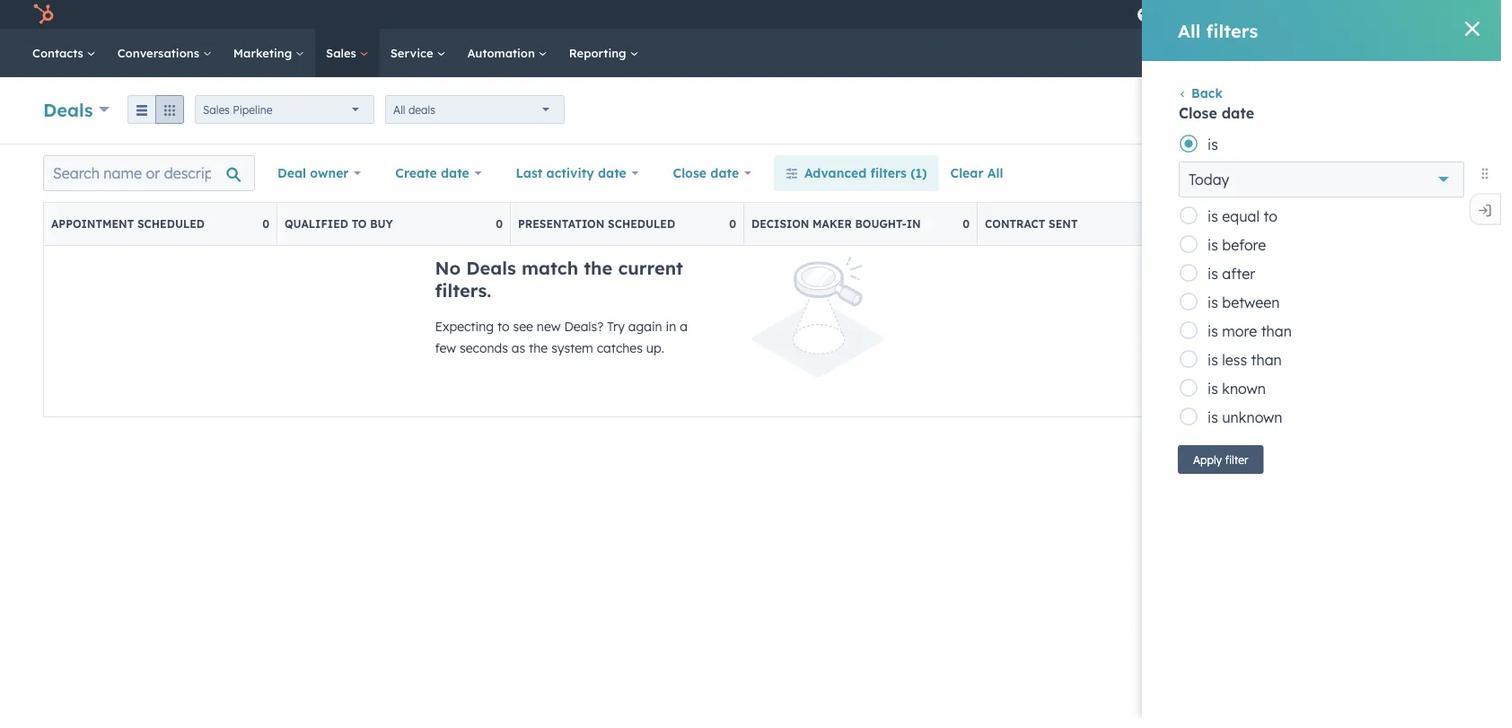 Task type: vqa. For each thing, say whether or not it's contained in the screenshot.
the Save
yes



Task type: describe. For each thing, give the bounding box(es) containing it.
sales link
[[315, 29, 380, 77]]

see
[[513, 319, 533, 335]]

all deals button
[[385, 95, 565, 124]]

is after
[[1208, 265, 1256, 283]]

back button
[[1178, 85, 1223, 101]]

search image
[[1464, 47, 1476, 59]]

in
[[907, 217, 921, 231]]

contacts
[[32, 45, 87, 60]]

after
[[1223, 265, 1256, 283]]

l
[[1500, 217, 1502, 231]]

902
[[1431, 7, 1451, 22]]

date right create
[[441, 165, 470, 181]]

(1)
[[911, 165, 927, 181]]

all deals
[[393, 103, 436, 116]]

company 902
[[1375, 7, 1451, 22]]

bought-
[[855, 217, 907, 231]]

scheduled for appointment scheduled
[[137, 217, 205, 231]]

notifications image
[[1317, 8, 1334, 24]]

the inside no deals match the current filters.
[[584, 257, 613, 279]]

automation link
[[457, 29, 558, 77]]

is equal to
[[1208, 207, 1278, 225]]

0 for appointment scheduled
[[262, 217, 269, 231]]

sales for sales pipeline
[[203, 103, 230, 116]]

advanced filters (1) button
[[774, 155, 939, 191]]

sales pipeline button
[[195, 95, 375, 124]]

0 vertical spatial close
[[1179, 104, 1218, 122]]

no
[[435, 257, 461, 279]]

0 vertical spatial close date
[[1179, 104, 1255, 122]]

save view button
[[1332, 155, 1458, 191]]

is for is known
[[1208, 380, 1219, 398]]

seconds
[[460, 340, 508, 356]]

Search name or description search field
[[43, 155, 255, 191]]

last
[[516, 165, 543, 181]]

deals button
[[43, 97, 110, 123]]

is before
[[1208, 236, 1266, 254]]

view
[[1408, 165, 1436, 181]]

actions
[[1218, 104, 1255, 117]]

clear all
[[951, 165, 1004, 181]]

create date
[[395, 165, 470, 181]]

expecting to see new deals? try again in a few seconds as the system catches up.
[[435, 319, 688, 356]]

less
[[1223, 351, 1247, 369]]

save view
[[1374, 165, 1436, 181]]

marketing link
[[223, 29, 315, 77]]

a
[[680, 319, 688, 335]]

save
[[1374, 165, 1404, 181]]

upgrade
[[1157, 8, 1205, 23]]

is unknown
[[1208, 409, 1283, 427]]

marketing
[[233, 45, 296, 60]]

0 for presentation scheduled
[[729, 217, 736, 231]]

date right the activity
[[598, 165, 627, 181]]

service
[[390, 45, 437, 60]]

is for is between
[[1208, 294, 1219, 312]]

owner
[[310, 165, 349, 181]]

try
[[607, 319, 625, 335]]

as
[[512, 340, 526, 356]]

service link
[[380, 29, 457, 77]]

appointment
[[51, 217, 134, 231]]

deals
[[409, 103, 436, 116]]

notifications button
[[1310, 0, 1341, 29]]

company 902 button
[[1344, 0, 1478, 29]]

is for is before
[[1208, 236, 1219, 254]]

hubspot image
[[32, 4, 54, 25]]

upgrade image
[[1137, 8, 1153, 24]]

apply
[[1194, 453, 1222, 467]]

settings image
[[1287, 8, 1303, 24]]

today
[[1189, 171, 1230, 189]]

again
[[628, 319, 662, 335]]

in
[[666, 319, 676, 335]]

equal
[[1223, 207, 1260, 225]]

close date inside popup button
[[673, 165, 739, 181]]

qualified to buy
[[285, 217, 393, 231]]

0 for decision maker bought-in
[[963, 217, 970, 231]]

close date button
[[661, 155, 763, 191]]

advanced
[[805, 165, 867, 181]]

closed won
[[1219, 217, 1294, 231]]

than for is more than
[[1261, 322, 1292, 340]]

sales for sales
[[326, 45, 360, 60]]

scheduled for presentation scheduled
[[608, 217, 675, 231]]

conversations link
[[107, 29, 223, 77]]

close image
[[1466, 22, 1480, 36]]

contract
[[985, 217, 1046, 231]]

filters for all
[[1207, 19, 1258, 42]]

deals inside no deals match the current filters.
[[466, 257, 516, 279]]

apply filter button
[[1178, 445, 1264, 474]]

deal owner button
[[266, 155, 373, 191]]

appointment scheduled
[[51, 217, 205, 231]]

new
[[537, 319, 561, 335]]

few
[[435, 340, 456, 356]]

marketplaces button
[[1209, 0, 1246, 29]]

last activity date
[[516, 165, 627, 181]]

all for all deals
[[393, 103, 406, 116]]

deal owner
[[278, 165, 349, 181]]

filters.
[[435, 279, 491, 302]]

Search HubSpot search field
[[1249, 38, 1469, 68]]

create date button
[[384, 155, 494, 191]]

automation
[[467, 45, 539, 60]]

sent
[[1049, 217, 1078, 231]]

sales pipeline
[[203, 103, 273, 116]]



Task type: locate. For each thing, give the bounding box(es) containing it.
more
[[1223, 322, 1257, 340]]

the inside expecting to see new deals? try again in a few seconds as the system catches up.
[[529, 340, 548, 356]]

sales left pipeline
[[203, 103, 230, 116]]

all inside clear all button
[[988, 165, 1004, 181]]

last activity date button
[[504, 155, 651, 191]]

0
[[262, 217, 269, 231], [496, 217, 503, 231], [729, 217, 736, 231], [963, 217, 970, 231], [1196, 217, 1203, 231]]

known
[[1223, 380, 1266, 398]]

today button
[[1179, 162, 1465, 198]]

board actions
[[1202, 165, 1288, 181]]

is for is equal to
[[1208, 207, 1219, 225]]

filters inside button
[[871, 165, 907, 181]]

decision maker bought-in
[[752, 217, 921, 231]]

closed for closed won
[[1219, 217, 1263, 231]]

contacts link
[[22, 29, 107, 77]]

is less than
[[1208, 351, 1282, 369]]

marketplaces image
[[1219, 8, 1236, 24]]

conversations
[[117, 45, 203, 60]]

reporting link
[[558, 29, 650, 77]]

is left known
[[1208, 380, 1219, 398]]

is between
[[1208, 294, 1280, 312]]

system
[[552, 340, 593, 356]]

activity
[[547, 165, 594, 181]]

search button
[[1455, 38, 1485, 68]]

0 vertical spatial than
[[1261, 322, 1292, 340]]

filter
[[1225, 453, 1249, 467]]

between
[[1223, 294, 1280, 312]]

deal
[[278, 165, 306, 181]]

scheduled
[[137, 217, 205, 231], [608, 217, 675, 231]]

current
[[618, 257, 683, 279]]

6 is from the top
[[1208, 322, 1219, 340]]

1 is from the top
[[1208, 136, 1219, 154]]

contract sent
[[985, 217, 1078, 231]]

0 horizontal spatial scheduled
[[137, 217, 205, 231]]

to for expecting to see new deals? try again in a few seconds as the system catches up.
[[497, 319, 510, 335]]

deals down contacts link
[[43, 98, 93, 121]]

to left buy
[[352, 217, 367, 231]]

is left more
[[1208, 322, 1219, 340]]

is for is less than
[[1208, 351, 1219, 369]]

unknown
[[1223, 409, 1283, 427]]

back
[[1192, 85, 1223, 101]]

deals?
[[564, 319, 604, 335]]

the
[[584, 257, 613, 279], [529, 340, 548, 356]]

is up board
[[1208, 136, 1219, 154]]

1 horizontal spatial scheduled
[[608, 217, 675, 231]]

5 0 from the left
[[1196, 217, 1203, 231]]

the right as
[[529, 340, 548, 356]]

1 0 from the left
[[262, 217, 269, 231]]

help image
[[1257, 8, 1273, 24]]

0 vertical spatial deals
[[43, 98, 93, 121]]

0 horizontal spatial filters
[[871, 165, 907, 181]]

reporting
[[569, 45, 630, 60]]

1 horizontal spatial to
[[497, 319, 510, 335]]

all right clear
[[988, 165, 1004, 181]]

1 vertical spatial filters
[[871, 165, 907, 181]]

0 horizontal spatial the
[[529, 340, 548, 356]]

0 horizontal spatial all
[[393, 103, 406, 116]]

0 for qualified to buy
[[496, 217, 503, 231]]

help button
[[1250, 0, 1281, 29]]

decision
[[752, 217, 810, 231]]

0 horizontal spatial to
[[352, 217, 367, 231]]

0 left contract at the right
[[963, 217, 970, 231]]

0 horizontal spatial close
[[673, 165, 707, 181]]

is for is
[[1208, 136, 1219, 154]]

all
[[1178, 19, 1201, 42], [393, 103, 406, 116], [988, 165, 1004, 181]]

apply filter
[[1194, 453, 1249, 467]]

menu containing company 902
[[1135, 0, 1480, 29]]

board actions button
[[1179, 155, 1321, 191]]

scheduled down search name or description search field
[[137, 217, 205, 231]]

1 vertical spatial close
[[673, 165, 707, 181]]

presentation
[[518, 217, 605, 231]]

pipeline
[[233, 103, 273, 116]]

is left equal
[[1208, 207, 1219, 225]]

1 horizontal spatial close date
[[1179, 104, 1255, 122]]

no deals match the current filters.
[[435, 257, 683, 302]]

2 is from the top
[[1208, 207, 1219, 225]]

1 horizontal spatial sales
[[326, 45, 360, 60]]

0 vertical spatial the
[[584, 257, 613, 279]]

is left after
[[1208, 265, 1219, 283]]

filters
[[1207, 19, 1258, 42], [871, 165, 907, 181]]

all for all filters
[[1178, 19, 1201, 42]]

0 horizontal spatial deals
[[43, 98, 93, 121]]

0 left qualified
[[262, 217, 269, 231]]

catches
[[597, 340, 643, 356]]

close inside "close date" popup button
[[673, 165, 707, 181]]

2 horizontal spatial all
[[1178, 19, 1201, 42]]

0 horizontal spatial close date
[[673, 165, 739, 181]]

closed left l
[[1452, 217, 1496, 231]]

deals banner
[[43, 91, 1458, 126]]

closed l
[[1452, 217, 1502, 231]]

close down deals banner
[[673, 165, 707, 181]]

before
[[1223, 236, 1266, 254]]

menu
[[1135, 0, 1480, 29]]

7 is from the top
[[1208, 351, 1219, 369]]

0 left decision
[[729, 217, 736, 231]]

2 horizontal spatial to
[[1264, 207, 1278, 225]]

clear
[[951, 165, 984, 181]]

is for is unknown
[[1208, 409, 1219, 427]]

to for qualified to buy
[[352, 217, 367, 231]]

than right more
[[1261, 322, 1292, 340]]

1 vertical spatial close date
[[673, 165, 739, 181]]

0 left presentation
[[496, 217, 503, 231]]

1 vertical spatial all
[[393, 103, 406, 116]]

2 vertical spatial all
[[988, 165, 1004, 181]]

date down back
[[1222, 104, 1255, 122]]

actions button
[[1202, 96, 1281, 125]]

create
[[395, 165, 437, 181]]

3 is from the top
[[1208, 236, 1219, 254]]

1 vertical spatial than
[[1251, 351, 1282, 369]]

deals right no
[[466, 257, 516, 279]]

expecting
[[435, 319, 494, 335]]

1 horizontal spatial closed
[[1452, 217, 1496, 231]]

0 vertical spatial all
[[1178, 19, 1201, 42]]

won
[[1266, 217, 1294, 231]]

than right less
[[1251, 351, 1282, 369]]

advanced filters (1)
[[805, 165, 927, 181]]

date down deals banner
[[711, 165, 739, 181]]

actions
[[1243, 165, 1288, 181]]

0 vertical spatial sales
[[326, 45, 360, 60]]

1 scheduled from the left
[[137, 217, 205, 231]]

1 vertical spatial the
[[529, 340, 548, 356]]

close date
[[1179, 104, 1255, 122], [673, 165, 739, 181]]

all left deals
[[393, 103, 406, 116]]

to right equal
[[1264, 207, 1278, 225]]

3 0 from the left
[[729, 217, 736, 231]]

closed
[[1219, 217, 1263, 231], [1452, 217, 1496, 231]]

mateo roberts image
[[1355, 6, 1371, 22]]

1 horizontal spatial the
[[584, 257, 613, 279]]

buy
[[370, 217, 393, 231]]

4 is from the top
[[1208, 265, 1219, 283]]

close date down back
[[1179, 104, 1255, 122]]

0 left equal
[[1196, 217, 1203, 231]]

1 horizontal spatial filters
[[1207, 19, 1258, 42]]

is more than
[[1208, 322, 1292, 340]]

to inside expecting to see new deals? try again in a few seconds as the system catches up.
[[497, 319, 510, 335]]

0 horizontal spatial closed
[[1219, 217, 1263, 231]]

closed for closed l
[[1452, 217, 1496, 231]]

5 is from the top
[[1208, 294, 1219, 312]]

hubspot link
[[22, 4, 67, 25]]

scheduled up current
[[608, 217, 675, 231]]

2 closed from the left
[[1452, 217, 1496, 231]]

presentation scheduled
[[518, 217, 675, 231]]

company
[[1375, 7, 1428, 22]]

2 0 from the left
[[496, 217, 503, 231]]

1 closed from the left
[[1219, 217, 1263, 231]]

is left less
[[1208, 351, 1219, 369]]

0 horizontal spatial sales
[[203, 103, 230, 116]]

deals inside popup button
[[43, 98, 93, 121]]

1 vertical spatial deals
[[466, 257, 516, 279]]

2 scheduled from the left
[[608, 217, 675, 231]]

to left see
[[497, 319, 510, 335]]

is down "is known"
[[1208, 409, 1219, 427]]

sales left service
[[326, 45, 360, 60]]

1 vertical spatial sales
[[203, 103, 230, 116]]

is for is after
[[1208, 265, 1219, 283]]

close down back button
[[1179, 104, 1218, 122]]

all left the marketplaces icon
[[1178, 19, 1201, 42]]

0 for contract sent
[[1196, 217, 1203, 231]]

closed up the is before
[[1219, 217, 1263, 231]]

sales inside popup button
[[203, 103, 230, 116]]

all inside all deals popup button
[[393, 103, 406, 116]]

group inside deals banner
[[128, 95, 184, 124]]

date
[[1222, 104, 1255, 122], [441, 165, 470, 181], [598, 165, 627, 181], [711, 165, 739, 181]]

1 horizontal spatial all
[[988, 165, 1004, 181]]

the down presentation scheduled
[[584, 257, 613, 279]]

all filters
[[1178, 19, 1258, 42]]

maker
[[813, 217, 852, 231]]

group
[[128, 95, 184, 124]]

settings link
[[1284, 5, 1307, 24]]

close date down deals banner
[[673, 165, 739, 181]]

filters for advanced
[[871, 165, 907, 181]]

9 is from the top
[[1208, 409, 1219, 427]]

is known
[[1208, 380, 1266, 398]]

is for is more than
[[1208, 322, 1219, 340]]

is down is after
[[1208, 294, 1219, 312]]

is left before
[[1208, 236, 1219, 254]]

1 horizontal spatial close
[[1179, 104, 1218, 122]]

board
[[1202, 165, 1239, 181]]

1 horizontal spatial deals
[[466, 257, 516, 279]]

than for is less than
[[1251, 351, 1282, 369]]

0 vertical spatial filters
[[1207, 19, 1258, 42]]

4 0 from the left
[[963, 217, 970, 231]]

match
[[522, 257, 578, 279]]

deals
[[43, 98, 93, 121], [466, 257, 516, 279]]

8 is from the top
[[1208, 380, 1219, 398]]



